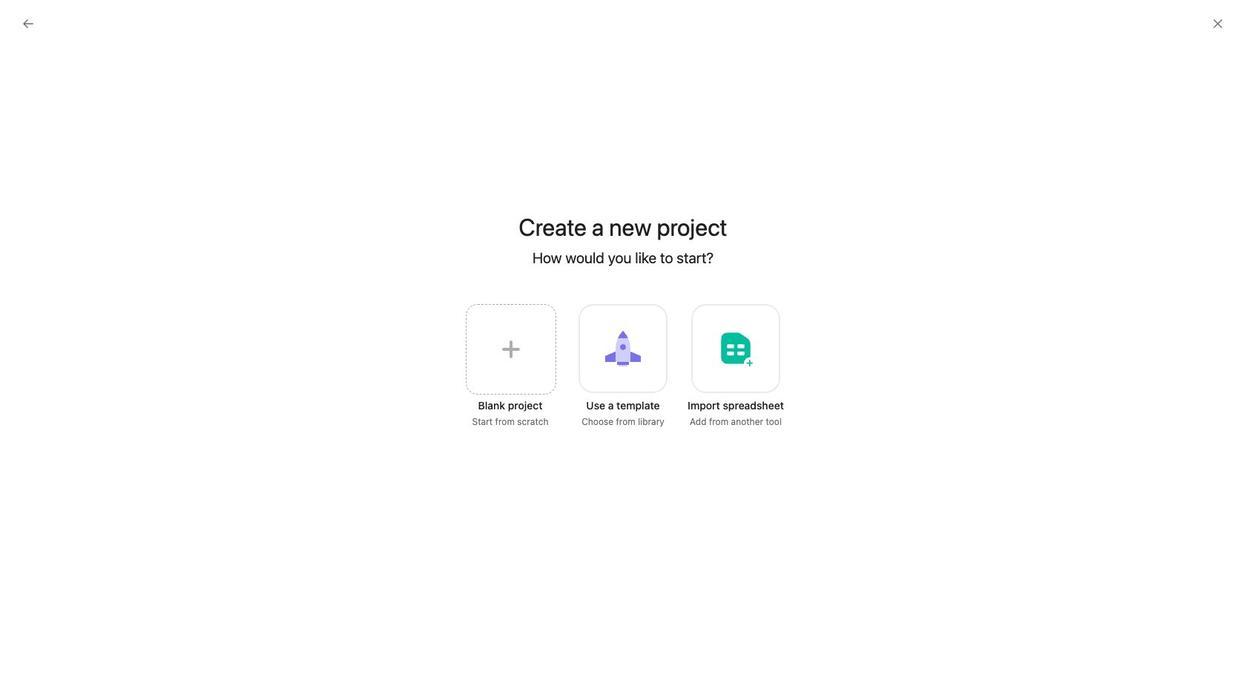 Task type: describe. For each thing, give the bounding box(es) containing it.
board image
[[746, 324, 764, 342]]

hide sidebar image
[[19, 12, 31, 24]]



Task type: locate. For each thing, give the bounding box(es) containing it.
go back image
[[22, 18, 34, 30]]

list item
[[737, 261, 774, 298], [262, 312, 701, 338], [262, 338, 701, 365], [262, 365, 701, 392], [262, 392, 701, 419], [262, 419, 701, 445]]

board image
[[746, 377, 764, 395]]

close image
[[1213, 18, 1225, 30]]



Task type: vqa. For each thing, say whether or not it's contained in the screenshot.
Go Back image
yes



